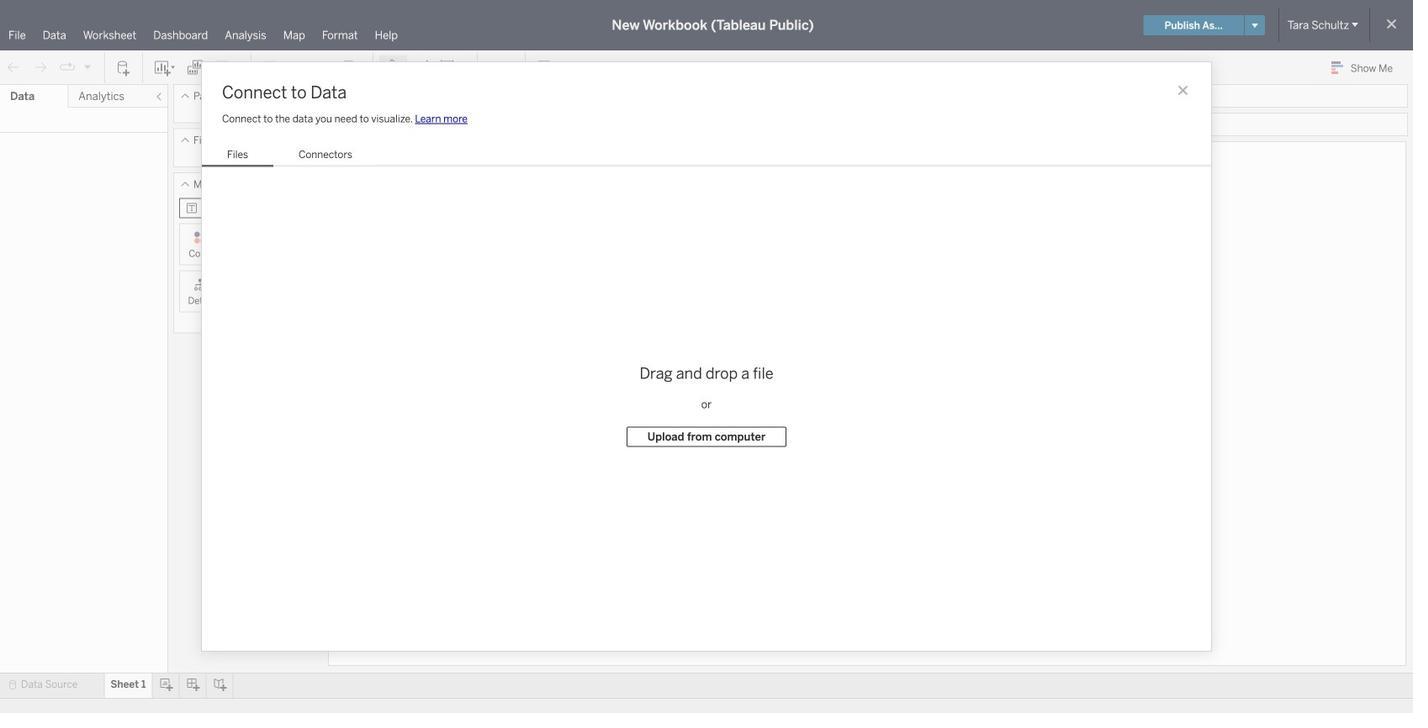Task type: vqa. For each thing, say whether or not it's contained in the screenshot.
Clear Sheet icon on the top of page
yes



Task type: describe. For each thing, give the bounding box(es) containing it.
show/hide cards image
[[488, 59, 515, 76]]

0 horizontal spatial replay animation image
[[59, 59, 76, 76]]

new worksheet image
[[153, 59, 177, 76]]

totals image
[[342, 59, 363, 76]]

1 horizontal spatial replay animation image
[[82, 62, 93, 72]]

download image
[[536, 59, 553, 76]]

redo image
[[32, 59, 49, 76]]

highlight image
[[384, 59, 403, 76]]

new data source image
[[115, 59, 132, 76]]



Task type: locate. For each thing, give the bounding box(es) containing it.
sort descending image
[[316, 59, 332, 76]]

replay animation image
[[59, 59, 76, 76], [82, 62, 93, 72]]

clear sheet image
[[214, 59, 241, 76]]

replay animation image left new data source icon
[[82, 62, 93, 72]]

fit image
[[440, 59, 467, 76]]

list box
[[202, 145, 378, 167]]

format workbook image
[[413, 59, 430, 76]]

sort ascending image
[[289, 59, 305, 76]]

swap rows and columns image
[[262, 59, 279, 76]]

undo image
[[5, 59, 22, 76]]

collapse image
[[154, 92, 164, 102]]

replay animation image right redo icon
[[59, 59, 76, 76]]

duplicate image
[[187, 59, 204, 76]]



